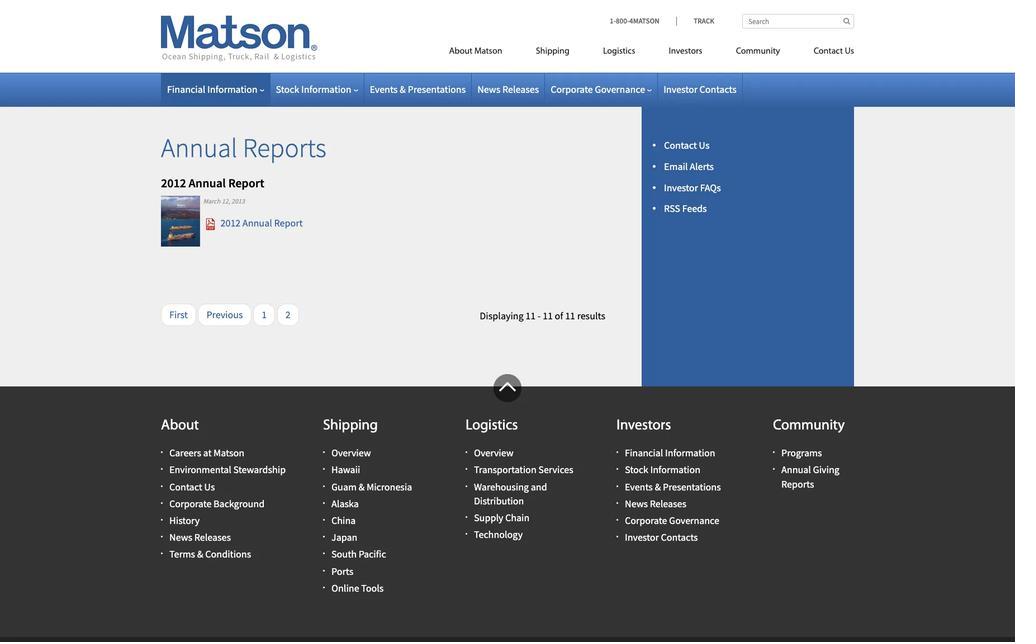 Task type: describe. For each thing, give the bounding box(es) containing it.
of
[[555, 309, 563, 322]]

environmental
[[169, 463, 231, 476]]

events & presentations link for bottom 'corporate governance' link's news releases "link"
[[625, 480, 721, 493]]

12,
[[222, 197, 230, 205]]

supply
[[474, 511, 504, 524]]

environmental stewardship link
[[169, 463, 286, 476]]

2013
[[232, 197, 245, 205]]

investors link
[[652, 41, 720, 64]]

0 vertical spatial 2012 annual report
[[161, 175, 265, 190]]

800-
[[616, 16, 630, 26]]

about matson
[[449, 47, 503, 56]]

china
[[332, 514, 356, 527]]

2012 annual report article
[[161, 175, 383, 247]]

logistics inside footer
[[466, 418, 518, 433]]

2012 annual report link
[[203, 217, 303, 229]]

ports
[[332, 565, 354, 577]]

0 vertical spatial stock
[[276, 83, 299, 96]]

information for stock information
[[301, 83, 352, 96]]

overview hawaii guam & micronesia alaska china japan south pacific ports online tools
[[332, 446, 412, 594]]

2 vertical spatial news releases link
[[169, 531, 231, 544]]

email alerts link
[[664, 160, 714, 173]]

alaska link
[[332, 497, 359, 510]]

rss feeds
[[664, 202, 707, 215]]

1 vertical spatial us
[[699, 139, 710, 152]]

annual inside programs annual giving reports
[[782, 463, 811, 476]]

technology link
[[474, 528, 523, 541]]

news releases link for topmost 'corporate governance' link
[[478, 83, 539, 96]]

guam
[[332, 480, 357, 493]]

0 horizontal spatial contact us
[[664, 139, 710, 152]]

alaska
[[332, 497, 359, 510]]

investors inside top menu navigation
[[669, 47, 703, 56]]

0 vertical spatial corporate governance link
[[551, 83, 652, 96]]

japan
[[332, 531, 358, 544]]

programs link
[[782, 446, 822, 459]]

information for financial information stock information events & presentations news releases corporate governance investor contacts
[[666, 446, 716, 459]]

investor contacts link for bottom 'corporate governance' link
[[625, 531, 698, 544]]

2012 report image
[[161, 196, 200, 246]]

news inside financial information stock information events & presentations news releases corporate governance investor contacts
[[625, 497, 648, 510]]

1 vertical spatial 2012 annual report
[[221, 217, 303, 229]]

south pacific link
[[332, 548, 386, 561]]

Search search field
[[743, 14, 855, 29]]

transportation
[[474, 463, 537, 476]]

2 link
[[277, 303, 299, 326]]

0 vertical spatial governance
[[595, 83, 645, 96]]

releases inside financial information stock information events & presentations news releases corporate governance investor contacts
[[650, 497, 687, 510]]

releases inside careers at matson environmental stewardship contact us corporate background history news releases terms & conditions
[[194, 531, 231, 544]]

2
[[286, 308, 291, 321]]

& inside careers at matson environmental stewardship contact us corporate background history news releases terms & conditions
[[197, 548, 203, 561]]

previous
[[207, 308, 243, 321]]

online tools link
[[332, 581, 384, 594]]

careers
[[169, 446, 201, 459]]

hawaii
[[332, 463, 360, 476]]

overview for hawaii
[[332, 446, 371, 459]]

1 vertical spatial contact
[[664, 139, 697, 152]]

shipping inside top menu navigation
[[536, 47, 570, 56]]

0 vertical spatial news
[[478, 83, 501, 96]]

3 11 from the left
[[565, 309, 576, 322]]

back to top image
[[494, 374, 522, 402]]

stock information link for topmost 'corporate governance' link's news releases "link"
[[276, 83, 358, 96]]

annual reports
[[161, 131, 327, 164]]

1 11 from the left
[[526, 309, 536, 322]]

0 vertical spatial events
[[370, 83, 398, 96]]

4matson
[[630, 16, 660, 26]]

1-
[[610, 16, 616, 26]]

logistics link
[[587, 41, 652, 64]]

march 12, 2013
[[203, 197, 245, 205]]

community link
[[720, 41, 797, 64]]

online
[[332, 581, 359, 594]]

& inside financial information stock information events & presentations news releases corporate governance investor contacts
[[655, 480, 661, 493]]

0 horizontal spatial report
[[228, 175, 265, 190]]

overview for transportation
[[474, 446, 514, 459]]

rss feeds link
[[664, 202, 707, 215]]

financial for financial information stock information events & presentations news releases corporate governance investor contacts
[[625, 446, 664, 459]]

warehousing
[[474, 480, 529, 493]]

about matson link
[[433, 41, 519, 64]]

2 11 from the left
[[543, 309, 553, 322]]

1 vertical spatial investors
[[617, 418, 671, 433]]

1 horizontal spatial contact us link
[[664, 139, 710, 152]]

1 horizontal spatial releases
[[503, 83, 539, 96]]

stock inside financial information stock information events & presentations news releases corporate governance investor contacts
[[625, 463, 649, 476]]

0 horizontal spatial presentations
[[408, 83, 466, 96]]

logistics inside top menu navigation
[[603, 47, 636, 56]]

investor contacts
[[664, 83, 737, 96]]

-
[[538, 309, 541, 322]]

and
[[531, 480, 547, 493]]

email alerts
[[664, 160, 714, 173]]

reports inside programs annual giving reports
[[782, 477, 815, 490]]

alerts
[[690, 160, 714, 173]]

giving
[[813, 463, 840, 476]]

contact inside careers at matson environmental stewardship contact us corporate background history news releases terms & conditions
[[169, 480, 202, 493]]

matson inside careers at matson environmental stewardship contact us corporate background history news releases terms & conditions
[[214, 446, 244, 459]]

programs annual giving reports
[[782, 446, 840, 490]]

chain
[[506, 511, 530, 524]]

results
[[578, 309, 606, 322]]

1 horizontal spatial 2012
[[221, 217, 241, 229]]

email
[[664, 160, 688, 173]]

presentations inside financial information stock information events & presentations news releases corporate governance investor contacts
[[663, 480, 721, 493]]

march
[[203, 197, 221, 205]]

corporate governance
[[551, 83, 645, 96]]

south
[[332, 548, 357, 561]]

corporate background link
[[169, 497, 265, 510]]

1 vertical spatial report
[[274, 217, 303, 229]]

careers at matson environmental stewardship contact us corporate background history news releases terms & conditions
[[169, 446, 286, 561]]

news releases link for bottom 'corporate governance' link
[[625, 497, 687, 510]]

annual giving reports link
[[782, 463, 840, 490]]

1
[[262, 308, 267, 321]]

history
[[169, 514, 200, 527]]

displaying
[[480, 309, 524, 322]]

news inside careers at matson environmental stewardship contact us corporate background history news releases terms & conditions
[[169, 531, 192, 544]]

first link
[[161, 303, 196, 326]]

us inside top menu navigation
[[845, 47, 855, 56]]

distribution
[[474, 494, 524, 507]]

2 horizontal spatial contact us link
[[797, 41, 855, 64]]

overview link for logistics
[[474, 446, 514, 459]]

1 vertical spatial community
[[773, 418, 845, 433]]

matson image
[[161, 16, 318, 62]]

contact us inside top menu navigation
[[814, 47, 855, 56]]

us inside careers at matson environmental stewardship contact us corporate background history news releases terms & conditions
[[204, 480, 215, 493]]

overview transportation services warehousing and distribution supply chain technology
[[474, 446, 574, 541]]

stock information
[[276, 83, 352, 96]]



Task type: locate. For each thing, give the bounding box(es) containing it.
contact us link down environmental
[[169, 480, 215, 493]]

0 horizontal spatial contact
[[169, 480, 202, 493]]

0 horizontal spatial events & presentations link
[[370, 83, 466, 96]]

events & presentations link for topmost 'corporate governance' link's news releases "link"
[[370, 83, 466, 96]]

contact us
[[814, 47, 855, 56], [664, 139, 710, 152]]

supply chain link
[[474, 511, 530, 524]]

community up programs link
[[773, 418, 845, 433]]

2 horizontal spatial 11
[[565, 309, 576, 322]]

corporate inside financial information stock information events & presentations news releases corporate governance investor contacts
[[625, 514, 667, 527]]

at
[[203, 446, 212, 459]]

faqs
[[700, 181, 721, 194]]

matson inside top menu navigation
[[475, 47, 503, 56]]

about inside top menu navigation
[[449, 47, 473, 56]]

1 vertical spatial contact us link
[[664, 139, 710, 152]]

governance
[[595, 83, 645, 96], [669, 514, 720, 527]]

1 vertical spatial financial information link
[[625, 446, 716, 459]]

0 vertical spatial reports
[[243, 131, 327, 164]]

2 vertical spatial us
[[204, 480, 215, 493]]

community down search search field
[[736, 47, 781, 56]]

overview
[[332, 446, 371, 459], [474, 446, 514, 459]]

investor for investor contacts
[[664, 83, 698, 96]]

about for about
[[161, 418, 199, 433]]

0 vertical spatial financial
[[167, 83, 205, 96]]

search image
[[844, 17, 851, 25]]

warehousing and distribution link
[[474, 480, 547, 507]]

pacific
[[359, 548, 386, 561]]

0 horizontal spatial about
[[161, 418, 199, 433]]

community inside top menu navigation
[[736, 47, 781, 56]]

1 horizontal spatial events
[[625, 480, 653, 493]]

2 vertical spatial news
[[169, 531, 192, 544]]

contact up email
[[664, 139, 697, 152]]

0 vertical spatial releases
[[503, 83, 539, 96]]

matson up news releases
[[475, 47, 503, 56]]

first
[[169, 308, 188, 321]]

track link
[[677, 16, 715, 26]]

1 horizontal spatial financial information link
[[625, 446, 716, 459]]

2 vertical spatial contact us link
[[169, 480, 215, 493]]

0 vertical spatial us
[[845, 47, 855, 56]]

0 vertical spatial stock information link
[[276, 83, 358, 96]]

1 horizontal spatial contact
[[664, 139, 697, 152]]

1 horizontal spatial governance
[[669, 514, 720, 527]]

1 horizontal spatial shipping
[[536, 47, 570, 56]]

1 link
[[253, 303, 275, 326]]

0 vertical spatial 2012
[[161, 175, 186, 190]]

None search field
[[743, 14, 855, 29]]

1 vertical spatial about
[[161, 418, 199, 433]]

0 vertical spatial matson
[[475, 47, 503, 56]]

events
[[370, 83, 398, 96], [625, 480, 653, 493]]

0 horizontal spatial releases
[[194, 531, 231, 544]]

stock
[[276, 83, 299, 96], [625, 463, 649, 476]]

0 horizontal spatial financial information link
[[167, 83, 264, 96]]

1 overview from the left
[[332, 446, 371, 459]]

footer
[[0, 374, 1016, 642]]

overview link
[[332, 446, 371, 459], [474, 446, 514, 459]]

2 overview from the left
[[474, 446, 514, 459]]

0 vertical spatial financial information link
[[167, 83, 264, 96]]

0 vertical spatial about
[[449, 47, 473, 56]]

1-800-4matson
[[610, 16, 660, 26]]

0 vertical spatial report
[[228, 175, 265, 190]]

logistics down 800-
[[603, 47, 636, 56]]

2012 down 12,
[[221, 217, 241, 229]]

2 horizontal spatial contact
[[814, 47, 843, 56]]

2 vertical spatial releases
[[194, 531, 231, 544]]

overview up the 'hawaii'
[[332, 446, 371, 459]]

1 vertical spatial corporate
[[169, 497, 212, 510]]

0 horizontal spatial stock information link
[[276, 83, 358, 96]]

about for about matson
[[449, 47, 473, 56]]

0 vertical spatial presentations
[[408, 83, 466, 96]]

shipping inside footer
[[323, 418, 378, 433]]

logistics down back to top image
[[466, 418, 518, 433]]

2 horizontal spatial releases
[[650, 497, 687, 510]]

terms
[[169, 548, 195, 561]]

overview up transportation
[[474, 446, 514, 459]]

annual
[[161, 131, 237, 164], [189, 175, 226, 190], [243, 217, 272, 229], [782, 463, 811, 476]]

2012 annual report up march
[[161, 175, 265, 190]]

track
[[694, 16, 715, 26]]

2 horizontal spatial news
[[625, 497, 648, 510]]

us up alerts
[[699, 139, 710, 152]]

us down the search "image"
[[845, 47, 855, 56]]

0 horizontal spatial overview link
[[332, 446, 371, 459]]

news releases link
[[478, 83, 539, 96], [625, 497, 687, 510], [169, 531, 231, 544]]

contact us down the search "image"
[[814, 47, 855, 56]]

stewardship
[[233, 463, 286, 476]]

1 vertical spatial shipping
[[323, 418, 378, 433]]

ports link
[[332, 565, 354, 577]]

transportation services link
[[474, 463, 574, 476]]

1 vertical spatial investor contacts link
[[625, 531, 698, 544]]

1 vertical spatial presentations
[[663, 480, 721, 493]]

contact us link down the search "image"
[[797, 41, 855, 64]]

tools
[[361, 581, 384, 594]]

1 horizontal spatial matson
[[475, 47, 503, 56]]

1 vertical spatial reports
[[782, 477, 815, 490]]

previous link
[[198, 303, 251, 326]]

overview link for shipping
[[332, 446, 371, 459]]

0 vertical spatial contacts
[[700, 83, 737, 96]]

presentations
[[408, 83, 466, 96], [663, 480, 721, 493]]

contact down environmental
[[169, 480, 202, 493]]

11 left -
[[526, 309, 536, 322]]

0 horizontal spatial contact us link
[[169, 480, 215, 493]]

micronesia
[[367, 480, 412, 493]]

1 horizontal spatial report
[[274, 217, 303, 229]]

financial information
[[167, 83, 258, 96]]

financial information link
[[167, 83, 264, 96], [625, 446, 716, 459]]

rss
[[664, 202, 681, 215]]

overview link up transportation
[[474, 446, 514, 459]]

corporate
[[551, 83, 593, 96], [169, 497, 212, 510], [625, 514, 667, 527]]

1 horizontal spatial events & presentations link
[[625, 480, 721, 493]]

financial information link for the stock information link for bottom 'corporate governance' link's news releases "link"
[[625, 446, 716, 459]]

0 horizontal spatial reports
[[243, 131, 327, 164]]

footer containing about
[[0, 374, 1016, 642]]

1 overview link from the left
[[332, 446, 371, 459]]

0 vertical spatial events & presentations link
[[370, 83, 466, 96]]

1 vertical spatial releases
[[650, 497, 687, 510]]

2 overview link from the left
[[474, 446, 514, 459]]

events & presentations
[[370, 83, 466, 96]]

0 horizontal spatial shipping
[[323, 418, 378, 433]]

2 vertical spatial investor
[[625, 531, 659, 544]]

2 horizontal spatial news releases link
[[625, 497, 687, 510]]

0 horizontal spatial financial
[[167, 83, 205, 96]]

displaying 11 - 11 of 11 results
[[480, 309, 606, 322]]

financial for financial information
[[167, 83, 205, 96]]

financial
[[167, 83, 205, 96], [625, 446, 664, 459]]

investor
[[664, 83, 698, 96], [664, 181, 698, 194], [625, 531, 659, 544]]

0 horizontal spatial logistics
[[466, 418, 518, 433]]

2012 annual report down 2013
[[221, 217, 303, 229]]

2012 up 2012 report image
[[161, 175, 186, 190]]

0 horizontal spatial events
[[370, 83, 398, 96]]

contacts
[[700, 83, 737, 96], [661, 531, 698, 544]]

contacts inside financial information stock information events & presentations news releases corporate governance investor contacts
[[661, 531, 698, 544]]

shipping link
[[519, 41, 587, 64]]

1 horizontal spatial stock information link
[[625, 463, 701, 476]]

investor contacts link for topmost 'corporate governance' link
[[664, 83, 737, 96]]

0 horizontal spatial governance
[[595, 83, 645, 96]]

0 vertical spatial contact us
[[814, 47, 855, 56]]

2012 annual report
[[161, 175, 265, 190], [221, 217, 303, 229]]

0 vertical spatial investor
[[664, 83, 698, 96]]

0 vertical spatial corporate
[[551, 83, 593, 96]]

0 horizontal spatial matson
[[214, 446, 244, 459]]

1 vertical spatial corporate governance link
[[625, 514, 720, 527]]

feeds
[[683, 202, 707, 215]]

contact inside contact us link
[[814, 47, 843, 56]]

0 vertical spatial logistics
[[603, 47, 636, 56]]

overview inside 'overview transportation services warehousing and distribution supply chain technology'
[[474, 446, 514, 459]]

1 vertical spatial financial
[[625, 446, 664, 459]]

corporate inside careers at matson environmental stewardship contact us corporate background history news releases terms & conditions
[[169, 497, 212, 510]]

0 horizontal spatial contacts
[[661, 531, 698, 544]]

us
[[845, 47, 855, 56], [699, 139, 710, 152], [204, 480, 215, 493]]

1 horizontal spatial overview
[[474, 446, 514, 459]]

0 horizontal spatial 11
[[526, 309, 536, 322]]

governance inside financial information stock information events & presentations news releases corporate governance investor contacts
[[669, 514, 720, 527]]

background
[[214, 497, 265, 510]]

0 horizontal spatial stock
[[276, 83, 299, 96]]

financial information link for the stock information link related to topmost 'corporate governance' link's news releases "link"
[[167, 83, 264, 96]]

services
[[539, 463, 574, 476]]

0 vertical spatial contact
[[814, 47, 843, 56]]

investor faqs
[[664, 181, 721, 194]]

guam & micronesia link
[[332, 480, 412, 493]]

& inside overview hawaii guam & micronesia alaska china japan south pacific ports online tools
[[359, 480, 365, 493]]

investor for investor faqs
[[664, 181, 698, 194]]

0 horizontal spatial news
[[169, 531, 192, 544]]

about
[[449, 47, 473, 56], [161, 418, 199, 433]]

contact
[[814, 47, 843, 56], [664, 139, 697, 152], [169, 480, 202, 493]]

matson up environmental stewardship link
[[214, 446, 244, 459]]

1 vertical spatial events
[[625, 480, 653, 493]]

1 vertical spatial investor
[[664, 181, 698, 194]]

programs
[[782, 446, 822, 459]]

overview link up the 'hawaii'
[[332, 446, 371, 459]]

terms & conditions link
[[169, 548, 251, 561]]

stock information link for bottom 'corporate governance' link's news releases "link"
[[625, 463, 701, 476]]

us up 'corporate background' link
[[204, 480, 215, 493]]

technology
[[474, 528, 523, 541]]

top menu navigation
[[399, 41, 855, 64]]

report
[[228, 175, 265, 190], [274, 217, 303, 229]]

0 horizontal spatial corporate
[[169, 497, 212, 510]]

1 vertical spatial stock information link
[[625, 463, 701, 476]]

corporate governance link
[[551, 83, 652, 96], [625, 514, 720, 527]]

1 horizontal spatial corporate
[[551, 83, 593, 96]]

2 horizontal spatial corporate
[[625, 514, 667, 527]]

1 horizontal spatial 11
[[543, 309, 553, 322]]

history link
[[169, 514, 200, 527]]

2 vertical spatial contact
[[169, 480, 202, 493]]

1 vertical spatial logistics
[[466, 418, 518, 433]]

investor faqs link
[[664, 181, 721, 194]]

11 right of
[[565, 309, 576, 322]]

1 horizontal spatial contact us
[[814, 47, 855, 56]]

financial information stock information events & presentations news releases corporate governance investor contacts
[[625, 446, 721, 544]]

matson
[[475, 47, 503, 56], [214, 446, 244, 459]]

1 vertical spatial news
[[625, 497, 648, 510]]

1 horizontal spatial news releases link
[[478, 83, 539, 96]]

information for financial information
[[207, 83, 258, 96]]

0 vertical spatial investors
[[669, 47, 703, 56]]

news releases
[[478, 83, 539, 96]]

1 horizontal spatial overview link
[[474, 446, 514, 459]]

overview inside overview hawaii guam & micronesia alaska china japan south pacific ports online tools
[[332, 446, 371, 459]]

financial inside financial information stock information events & presentations news releases corporate governance investor contacts
[[625, 446, 664, 459]]

events inside financial information stock information events & presentations news releases corporate governance investor contacts
[[625, 480, 653, 493]]

11
[[526, 309, 536, 322], [543, 309, 553, 322], [565, 309, 576, 322]]

contact us up email alerts
[[664, 139, 710, 152]]

contact us link up email alerts
[[664, 139, 710, 152]]

japan link
[[332, 531, 358, 544]]

0 vertical spatial contact us link
[[797, 41, 855, 64]]

0 horizontal spatial 2012
[[161, 175, 186, 190]]

1 vertical spatial contact us
[[664, 139, 710, 152]]

1 vertical spatial governance
[[669, 514, 720, 527]]

1 vertical spatial events & presentations link
[[625, 480, 721, 493]]

investor inside financial information stock information events & presentations news releases corporate governance investor contacts
[[625, 531, 659, 544]]

11 right -
[[543, 309, 553, 322]]

contact down search search field
[[814, 47, 843, 56]]

community
[[736, 47, 781, 56], [773, 418, 845, 433]]

careers at matson link
[[169, 446, 244, 459]]

1-800-4matson link
[[610, 16, 677, 26]]

0 horizontal spatial us
[[204, 480, 215, 493]]

conditions
[[205, 548, 251, 561]]

hawaii link
[[332, 463, 360, 476]]

china link
[[332, 514, 356, 527]]



Task type: vqa. For each thing, say whether or not it's contained in the screenshot.
the name
no



